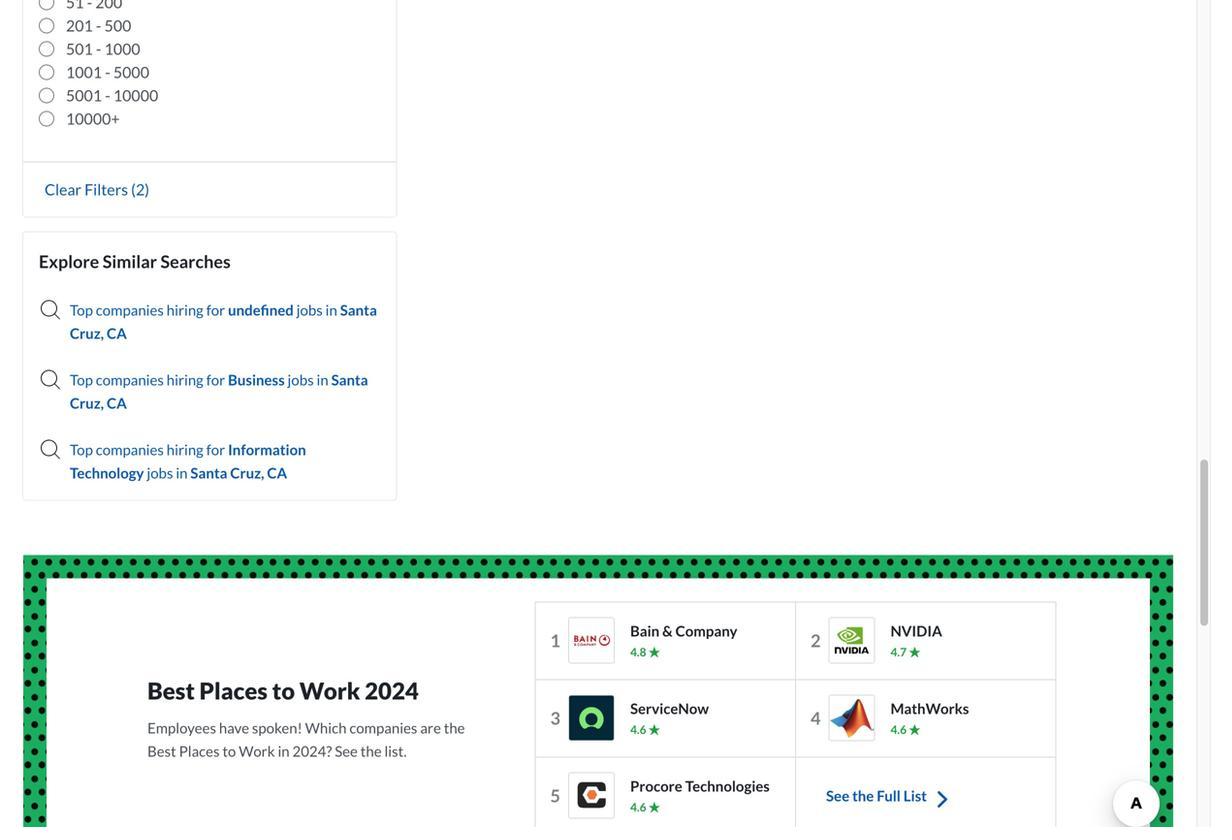 Task type: describe. For each thing, give the bounding box(es) containing it.
1001 - 5000
[[66, 63, 149, 82]]

searches
[[161, 251, 231, 272]]

cruz, for top companies hiring for business jobs in
[[70, 394, 104, 412]]

3 for from the top
[[206, 441, 225, 459]]

2024
[[365, 677, 419, 705]]

similar
[[103, 251, 157, 272]]

1000
[[104, 39, 140, 58]]

mathworks company logo image
[[829, 695, 876, 742]]

information
[[228, 441, 306, 459]]

clear filters (2) button
[[39, 179, 155, 200]]

jobs in santa cruz, ca
[[144, 464, 287, 482]]

in right business
[[317, 371, 329, 389]]

4.7
[[891, 645, 907, 659]]

places inside 'employees have spoken! which companies are the best places to work in 2024? see the list.'
[[179, 743, 220, 760]]

1
[[551, 630, 561, 652]]

santa cruz, ca for business
[[70, 371, 368, 412]]

top for top companies hiring for business jobs in
[[70, 371, 93, 389]]

5001 - 10000
[[66, 86, 158, 105]]

jobs for undefined
[[297, 301, 323, 319]]

procore
[[631, 778, 683, 795]]

- for 201
[[96, 16, 101, 35]]

★ inside "procore technologies 4.6 ★"
[[649, 801, 661, 815]]

500
[[104, 16, 131, 35]]

4.8
[[631, 645, 647, 659]]

business
[[228, 371, 285, 389]]

★ for 4
[[910, 723, 921, 737]]

1 vertical spatial the
[[361, 743, 382, 760]]

employees have spoken! which companies are the best places to work in 2024? see the list.
[[147, 720, 465, 760]]

are
[[420, 720, 441, 737]]

501 - 1000
[[66, 39, 140, 58]]

5001
[[66, 86, 102, 105]]

spoken!
[[252, 720, 302, 737]]

top for top companies hiring for
[[70, 441, 93, 459]]

santa for top companies hiring for business jobs in
[[331, 371, 368, 389]]

top for top companies hiring for undefined jobs in
[[70, 301, 93, 319]]

see the full list link
[[827, 785, 955, 812]]

201 - 500
[[66, 16, 131, 35]]

in right "undefined"
[[326, 301, 338, 319]]

2 vertical spatial ca
[[267, 464, 287, 482]]

- for 1001
[[105, 63, 110, 82]]

&
[[663, 622, 673, 640]]

best inside 'employees have spoken! which companies are the best places to work in 2024? see the list.'
[[147, 743, 176, 760]]

1 horizontal spatial to
[[272, 677, 295, 705]]

which
[[305, 720, 347, 737]]

companies for top companies hiring for business jobs in
[[96, 371, 164, 389]]

explore similar searches
[[39, 251, 231, 272]]

information technology
[[70, 441, 306, 482]]

3 hiring from the top
[[167, 441, 204, 459]]

companies for top companies hiring for undefined jobs in
[[96, 301, 164, 319]]

nvidia
[[891, 622, 943, 640]]

clear
[[45, 180, 82, 199]]

see inside 'employees have spoken! which companies are the best places to work in 2024? see the list.'
[[335, 743, 358, 760]]

full
[[877, 787, 901, 805]]

2 vertical spatial cruz,
[[230, 464, 264, 482]]

0 vertical spatial places
[[199, 677, 268, 705]]

santa for top companies hiring for undefined jobs in
[[340, 301, 377, 319]]

5000
[[113, 63, 149, 82]]

ca for top companies hiring for undefined jobs in
[[107, 325, 127, 342]]

for for undefined
[[206, 301, 225, 319]]

servicenow
[[631, 700, 709, 718]]

bain & company company logo image
[[569, 618, 615, 664]]

(2)
[[131, 180, 149, 199]]

for for business
[[206, 371, 225, 389]]

1 horizontal spatial see
[[827, 787, 850, 805]]

cruz, for top companies hiring for undefined jobs in
[[70, 325, 104, 342]]

employees
[[147, 720, 216, 737]]

2 vertical spatial santa
[[191, 464, 228, 482]]

★ for 2
[[910, 645, 921, 659]]



Task type: locate. For each thing, give the bounding box(es) containing it.
companies up top companies hiring for
[[96, 371, 164, 389]]

companies up the list. on the left bottom of page
[[350, 720, 418, 737]]

servicenow 4.6 ★
[[631, 700, 709, 737]]

10000
[[113, 86, 158, 105]]

0 vertical spatial for
[[206, 301, 225, 319]]

mathworks 4.6 ★
[[891, 700, 970, 737]]

0 vertical spatial best
[[147, 677, 195, 705]]

1 vertical spatial ca
[[107, 394, 127, 412]]

0 vertical spatial santa cruz, ca
[[70, 301, 377, 342]]

4
[[811, 708, 821, 729]]

ca
[[107, 325, 127, 342], [107, 394, 127, 412], [267, 464, 287, 482]]

santa cruz, ca up top companies hiring for business jobs in
[[70, 301, 377, 342]]

- right 201
[[96, 16, 101, 35]]

2 vertical spatial the
[[853, 787, 875, 805]]

1001
[[66, 63, 102, 82]]

2024?
[[293, 743, 332, 760]]

- for 5001
[[105, 86, 110, 105]]

hiring up jobs in santa cruz, ca
[[167, 441, 204, 459]]

jobs right "undefined"
[[297, 301, 323, 319]]

the left full
[[853, 787, 875, 805]]

0 vertical spatial ca
[[107, 325, 127, 342]]

to inside 'employees have spoken! which companies are the best places to work in 2024? see the list.'
[[223, 743, 236, 760]]

1 horizontal spatial work
[[300, 677, 360, 705]]

0 vertical spatial hiring
[[167, 301, 204, 319]]

for
[[206, 301, 225, 319], [206, 371, 225, 389], [206, 441, 225, 459]]

1 vertical spatial work
[[239, 743, 275, 760]]

for up jobs in santa cruz, ca
[[206, 441, 225, 459]]

the right the are
[[444, 720, 465, 737]]

201
[[66, 16, 93, 35]]

★ inside servicenow 4.6 ★
[[649, 723, 661, 737]]

company
[[676, 622, 738, 640]]

for left "undefined"
[[206, 301, 225, 319]]

cruz, down information
[[230, 464, 264, 482]]

0 vertical spatial the
[[444, 720, 465, 737]]

4.6 for 4
[[891, 723, 907, 737]]

ca up top companies hiring for
[[107, 394, 127, 412]]

see the full list
[[827, 787, 928, 805]]

hiring
[[167, 301, 204, 319], [167, 371, 204, 389], [167, 441, 204, 459]]

in
[[326, 301, 338, 319], [317, 371, 329, 389], [176, 464, 188, 482], [278, 743, 290, 760]]

best up employees
[[147, 677, 195, 705]]

clear filters (2)
[[45, 180, 149, 199]]

best places to work 2024
[[147, 677, 419, 705]]

★ down servicenow
[[649, 723, 661, 737]]

2 for from the top
[[206, 371, 225, 389]]

technologies
[[686, 778, 770, 795]]

bain & company 4.8 ★
[[631, 622, 738, 659]]

1 vertical spatial best
[[147, 743, 176, 760]]

4.6 down mathworks
[[891, 723, 907, 737]]

2 vertical spatial jobs
[[147, 464, 173, 482]]

0 vertical spatial cruz,
[[70, 325, 104, 342]]

0 horizontal spatial the
[[361, 743, 382, 760]]

5
[[551, 786, 561, 807]]

bain
[[631, 622, 660, 640]]

1 vertical spatial jobs
[[288, 371, 314, 389]]

3
[[551, 708, 561, 729]]

hiring down "searches"
[[167, 301, 204, 319]]

4.6 inside servicenow 4.6 ★
[[631, 723, 647, 737]]

4.6 down servicenow
[[631, 723, 647, 737]]

- down 1001 - 5000 at the top
[[105, 86, 110, 105]]

cruz, up technology
[[70, 394, 104, 412]]

1 for from the top
[[206, 301, 225, 319]]

0 horizontal spatial work
[[239, 743, 275, 760]]

hiring left business
[[167, 371, 204, 389]]

0 vertical spatial santa
[[340, 301, 377, 319]]

2 vertical spatial for
[[206, 441, 225, 459]]

0 horizontal spatial see
[[335, 743, 358, 760]]

have
[[219, 720, 249, 737]]

1 vertical spatial santa
[[331, 371, 368, 389]]

technology
[[70, 464, 144, 482]]

2 vertical spatial top
[[70, 441, 93, 459]]

0 horizontal spatial to
[[223, 743, 236, 760]]

top
[[70, 301, 93, 319], [70, 371, 93, 389], [70, 441, 93, 459]]

santa
[[340, 301, 377, 319], [331, 371, 368, 389], [191, 464, 228, 482]]

nvidia 4.7 ★
[[891, 622, 943, 659]]

companies down similar
[[96, 301, 164, 319]]

places down employees
[[179, 743, 220, 760]]

-
[[96, 16, 101, 35], [96, 39, 101, 58], [105, 63, 110, 82], [105, 86, 110, 105]]

501
[[66, 39, 93, 58]]

to down have
[[223, 743, 236, 760]]

2
[[811, 630, 821, 652]]

1 hiring from the top
[[167, 301, 204, 319]]

for left business
[[206, 371, 225, 389]]

1 vertical spatial for
[[206, 371, 225, 389]]

mathworks
[[891, 700, 970, 718]]

0 vertical spatial see
[[335, 743, 358, 760]]

- right 501
[[96, 39, 101, 58]]

★ inside mathworks 4.6 ★
[[910, 723, 921, 737]]

places up have
[[199, 677, 268, 705]]

4.6 down procore
[[631, 801, 647, 815]]

2 vertical spatial hiring
[[167, 441, 204, 459]]

companies up technology
[[96, 441, 164, 459]]

nvidia company logo image
[[829, 618, 876, 664]]

work
[[300, 677, 360, 705], [239, 743, 275, 760]]

santa cruz, ca for undefined
[[70, 301, 377, 342]]

4.6
[[631, 723, 647, 737], [891, 723, 907, 737], [631, 801, 647, 815]]

best
[[147, 677, 195, 705], [147, 743, 176, 760]]

procore technologies 4.6 ★
[[631, 778, 770, 815]]

1 vertical spatial santa cruz, ca
[[70, 371, 368, 412]]

jobs
[[297, 301, 323, 319], [288, 371, 314, 389], [147, 464, 173, 482]]

top companies hiring for business jobs in
[[70, 371, 331, 389]]

1 horizontal spatial the
[[444, 720, 465, 737]]

filters
[[85, 180, 128, 199]]

1 vertical spatial to
[[223, 743, 236, 760]]

top companies hiring for
[[70, 441, 228, 459]]

list
[[904, 787, 928, 805]]

jobs down top companies hiring for
[[147, 464, 173, 482]]

in down spoken!
[[278, 743, 290, 760]]

top companies hiring for undefined jobs in
[[70, 301, 340, 319]]

the left the list. on the left bottom of page
[[361, 743, 382, 760]]

★ right 4.7
[[910, 645, 921, 659]]

- right 1001
[[105, 63, 110, 82]]

3 top from the top
[[70, 441, 93, 459]]

4.6 for 3
[[631, 723, 647, 737]]

in down top companies hiring for
[[176, 464, 188, 482]]

2 best from the top
[[147, 743, 176, 760]]

santa cruz, ca up information
[[70, 371, 368, 412]]

cruz,
[[70, 325, 104, 342], [70, 394, 104, 412], [230, 464, 264, 482]]

★ inside bain & company 4.8 ★
[[649, 645, 661, 659]]

the
[[444, 720, 465, 737], [361, 743, 382, 760], [853, 787, 875, 805]]

2 santa cruz, ca from the top
[[70, 371, 368, 412]]

★ down mathworks
[[910, 723, 921, 737]]

★ inside nvidia 4.7 ★
[[910, 645, 921, 659]]

work down spoken!
[[239, 743, 275, 760]]

to
[[272, 677, 295, 705], [223, 743, 236, 760]]

1 vertical spatial top
[[70, 371, 93, 389]]

★ for 3
[[649, 723, 661, 737]]

10000+
[[66, 109, 120, 128]]

to up spoken!
[[272, 677, 295, 705]]

see
[[335, 743, 358, 760], [827, 787, 850, 805]]

companies inside 'employees have spoken! which companies are the best places to work in 2024? see the list.'
[[350, 720, 418, 737]]

- for 501
[[96, 39, 101, 58]]

explore
[[39, 251, 99, 272]]

see down which
[[335, 743, 358, 760]]

4.6 inside mathworks 4.6 ★
[[891, 723, 907, 737]]

procore technologies company logo image
[[569, 773, 615, 819]]

0 vertical spatial jobs
[[297, 301, 323, 319]]

2 top from the top
[[70, 371, 93, 389]]

cruz, down explore
[[70, 325, 104, 342]]

undefined
[[228, 301, 294, 319]]

1 vertical spatial hiring
[[167, 371, 204, 389]]

0 vertical spatial top
[[70, 301, 93, 319]]

1 top from the top
[[70, 301, 93, 319]]

hiring for business
[[167, 371, 204, 389]]

2 horizontal spatial the
[[853, 787, 875, 805]]

servicenow company logo image
[[569, 695, 615, 742]]

0 vertical spatial work
[[300, 677, 360, 705]]

1 best from the top
[[147, 677, 195, 705]]

ca down information
[[267, 464, 287, 482]]

places
[[199, 677, 268, 705], [179, 743, 220, 760]]

4.6 inside "procore technologies 4.6 ★"
[[631, 801, 647, 815]]

hiring for undefined
[[167, 301, 204, 319]]

jobs right business
[[288, 371, 314, 389]]

companies
[[96, 301, 164, 319], [96, 371, 164, 389], [96, 441, 164, 459], [350, 720, 418, 737]]

ca for top companies hiring for business jobs in
[[107, 394, 127, 412]]

see left full
[[827, 787, 850, 805]]

santa cruz, ca
[[70, 301, 377, 342], [70, 371, 368, 412]]

1 santa cruz, ca from the top
[[70, 301, 377, 342]]

companies for top companies hiring for
[[96, 441, 164, 459]]

★
[[649, 645, 661, 659], [910, 645, 921, 659], [649, 723, 661, 737], [910, 723, 921, 737], [649, 801, 661, 815]]

0 vertical spatial to
[[272, 677, 295, 705]]

jobs for business
[[288, 371, 314, 389]]

in inside 'employees have spoken! which companies are the best places to work in 2024? see the list.'
[[278, 743, 290, 760]]

list.
[[385, 743, 407, 760]]

★ right 4.8
[[649, 645, 661, 659]]

ca down similar
[[107, 325, 127, 342]]

1 vertical spatial cruz,
[[70, 394, 104, 412]]

work inside 'employees have spoken! which companies are the best places to work in 2024? see the list.'
[[239, 743, 275, 760]]

1 vertical spatial see
[[827, 787, 850, 805]]

2 hiring from the top
[[167, 371, 204, 389]]

1 vertical spatial places
[[179, 743, 220, 760]]

★ down procore
[[649, 801, 661, 815]]

best down employees
[[147, 743, 176, 760]]

work up which
[[300, 677, 360, 705]]



Task type: vqa. For each thing, say whether or not it's contained in the screenshot.
501
yes



